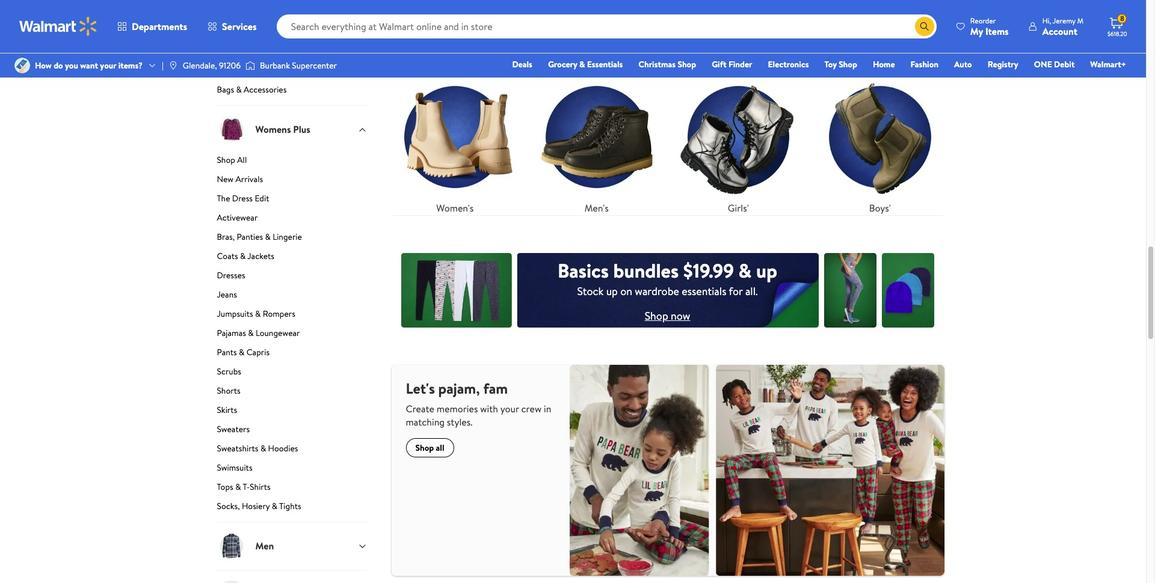 Task type: describe. For each thing, give the bounding box(es) containing it.
$618.20
[[1108, 29, 1127, 38]]

crew
[[521, 402, 542, 416]]

basics bundles $19.99 & up stock up on wardrobe essentials for all.
[[558, 258, 777, 299]]

girls' link
[[675, 74, 802, 215]]

jumpsuits
[[217, 308, 253, 320]]

& for pajamas & loungewear
[[248, 327, 254, 339]]

the for the season's best boots
[[391, 48, 410, 65]]

men's
[[585, 201, 609, 215]]

boys'
[[869, 201, 891, 215]]

women's
[[436, 201, 474, 215]]

& for tops & t-shirts
[[235, 481, 241, 493]]

skirts
[[217, 404, 237, 416]]

account
[[1042, 24, 1078, 38]]

toy shop
[[825, 58, 857, 70]]

hosiery for first socks, hosiery & tights link from the bottom
[[242, 500, 270, 512]]

pajamas
[[217, 327, 246, 339]]

pajamas & loungewear
[[217, 327, 300, 339]]

tops & t-shirts
[[217, 481, 271, 493]]

toy shop link
[[819, 58, 863, 71]]

coats & jackets
[[217, 250, 274, 262]]

bras, panties & lingerie
[[217, 231, 302, 243]]

womens plus button
[[217, 105, 367, 154]]

dresses link
[[217, 269, 367, 286]]

now
[[671, 309, 690, 324]]

1 horizontal spatial up
[[756, 258, 777, 284]]

tops & t-shirts link
[[217, 481, 367, 498]]

bags & accessories link
[[217, 83, 367, 105]]

jeans link
[[217, 289, 367, 305]]

girls'
[[728, 201, 749, 215]]

burbank
[[260, 60, 290, 72]]

shop for shop all
[[415, 442, 434, 454]]

rompers
[[263, 308, 295, 320]]

loungewear
[[256, 327, 300, 339]]

reorder my items
[[970, 15, 1009, 38]]

toy
[[825, 58, 837, 70]]

lingerie
[[273, 231, 302, 243]]

reorder
[[970, 15, 996, 26]]

t-
[[243, 481, 250, 493]]

glendale, 91206
[[183, 60, 241, 72]]

pants
[[217, 346, 237, 358]]

your inside let's pajam, fam create memories with your crew in matching styles.
[[500, 402, 519, 416]]

scrubs link
[[217, 366, 367, 382]]

you
[[65, 60, 78, 72]]

bags & accessories
[[217, 83, 287, 95]]

grocery & essentials link
[[543, 58, 628, 71]]

electronics link
[[763, 58, 814, 71]]

pants & capris link
[[217, 346, 367, 363]]

& right "panties"
[[265, 231, 271, 243]]

tights for first socks, hosiery & tights link from the bottom
[[279, 500, 301, 512]]

shoes
[[217, 45, 238, 57]]

basics
[[558, 258, 609, 284]]

deals
[[512, 58, 532, 70]]

m
[[1077, 15, 1084, 26]]

wardrobe
[[635, 284, 679, 299]]

auto
[[954, 58, 972, 70]]

& for jewelry & watches
[[247, 64, 252, 76]]

coats
[[217, 250, 238, 262]]

91206
[[219, 60, 241, 72]]

edit
[[255, 192, 269, 204]]

pajam,
[[438, 378, 480, 399]]

 image for burbank supercenter
[[245, 60, 255, 72]]

0 horizontal spatial your
[[100, 60, 116, 72]]

2 socks, hosiery & tights link from the top
[[217, 500, 367, 522]]

all
[[237, 154, 247, 166]]

departments button
[[107, 12, 197, 41]]

finder
[[729, 58, 752, 70]]

the for the dress edit
[[217, 192, 230, 204]]

do
[[54, 60, 63, 72]]

create
[[406, 402, 434, 416]]

shop for shop all
[[217, 154, 235, 166]]

gift
[[712, 58, 727, 70]]

season's
[[413, 48, 456, 65]]

jeans
[[217, 289, 237, 301]]

gift finder
[[712, 58, 752, 70]]

pants & capris
[[217, 346, 270, 358]]

all
[[436, 442, 444, 454]]

electronics
[[768, 58, 809, 70]]

jewelry
[[217, 64, 245, 76]]

walmart image
[[19, 17, 97, 36]]

walmart+
[[1090, 58, 1126, 70]]

0 horizontal spatial up
[[606, 284, 618, 299]]

hi, jeremy m account
[[1042, 15, 1084, 38]]

swimsuits link
[[217, 462, 367, 479]]

one
[[1034, 58, 1052, 70]]

fashion link
[[905, 58, 944, 71]]

1 socks, hosiery & tights link from the top
[[217, 26, 367, 42]]

boots
[[484, 48, 514, 65]]

the dress edit
[[217, 192, 269, 204]]

Search search field
[[277, 14, 937, 39]]

essentials
[[682, 284, 726, 299]]

men
[[255, 540, 274, 553]]

all.
[[745, 284, 758, 299]]



Task type: locate. For each thing, give the bounding box(es) containing it.
socks, hosiery & tights down shirts
[[217, 500, 301, 512]]

your right want
[[100, 60, 116, 72]]

sweatshirts & hoodies
[[217, 443, 298, 455]]

1 vertical spatial socks, hosiery & tights
[[217, 500, 301, 512]]

& for sweatshirts & hoodies
[[260, 443, 266, 455]]

& right grocery
[[579, 58, 585, 70]]

0 vertical spatial socks, hosiery & tights
[[217, 26, 301, 38]]

sweaters link
[[217, 423, 367, 440]]

sweaters
[[217, 423, 250, 435]]

0 vertical spatial socks, hosiery & tights link
[[217, 26, 367, 42]]

tops
[[217, 481, 233, 493]]

Walmart Site-Wide search field
[[277, 14, 937, 39]]

grocery
[[548, 58, 577, 70]]

shirts
[[250, 481, 271, 493]]

womens plus
[[255, 123, 310, 136]]

2 tights from the top
[[279, 500, 301, 512]]

the season's best boots
[[391, 48, 514, 65]]

tights for 1st socks, hosiery & tights link
[[279, 26, 301, 38]]

 image for glendale, 91206
[[168, 61, 178, 70]]

the
[[391, 48, 410, 65], [217, 192, 230, 204]]

1 horizontal spatial your
[[500, 402, 519, 416]]

shop
[[678, 58, 696, 70], [839, 58, 857, 70], [217, 154, 235, 166], [645, 309, 668, 324], [415, 442, 434, 454]]

jumpsuits & rompers link
[[217, 308, 367, 325]]

& up pajamas & loungewear
[[255, 308, 261, 320]]

watches
[[254, 64, 285, 76]]

christmas shop link
[[633, 58, 702, 71]]

sweatshirts & hoodies link
[[217, 443, 367, 459]]

1 horizontal spatial the
[[391, 48, 410, 65]]

up
[[756, 258, 777, 284], [606, 284, 618, 299]]

|
[[162, 60, 164, 72]]

& left hoodies
[[260, 443, 266, 455]]

& right pants
[[239, 346, 244, 358]]

up right for
[[756, 258, 777, 284]]

& for bags & accessories
[[236, 83, 242, 95]]

hosiery down shirts
[[242, 500, 270, 512]]

1 hosiery from the top
[[242, 26, 270, 38]]

young adult image
[[217, 581, 246, 584]]

& right $19.99
[[739, 258, 752, 284]]

1 vertical spatial tights
[[279, 500, 301, 512]]

dresses
[[217, 269, 245, 281]]

 image right | at the top
[[168, 61, 178, 70]]

on
[[620, 284, 632, 299]]

0 vertical spatial hosiery
[[242, 26, 270, 38]]

list containing women's
[[384, 64, 951, 215]]

hoodies
[[268, 443, 298, 455]]

activewear
[[217, 212, 258, 224]]

skirts link
[[217, 404, 367, 421]]

socks, hosiery & tights link up shoes link
[[217, 26, 367, 42]]

1 tights from the top
[[279, 26, 301, 38]]

jeremy
[[1053, 15, 1076, 26]]

want
[[80, 60, 98, 72]]

hi,
[[1042, 15, 1051, 26]]

burbank supercenter
[[260, 60, 337, 72]]

1 horizontal spatial  image
[[245, 60, 255, 72]]

jumpsuits & rompers
[[217, 308, 295, 320]]

deals link
[[507, 58, 538, 71]]

search icon image
[[920, 22, 929, 31]]

hosiery up jewelry & watches
[[242, 26, 270, 38]]

2 socks, from the top
[[217, 500, 240, 512]]

jewelry & watches
[[217, 64, 285, 76]]

shop all link
[[406, 438, 454, 458]]

& right jewelry
[[247, 64, 252, 76]]

 image right jewelry
[[245, 60, 255, 72]]

scrubs
[[217, 366, 241, 378]]

swimsuits
[[217, 462, 252, 474]]

debit
[[1054, 58, 1075, 70]]

grocery & essentials
[[548, 58, 623, 70]]

shop now
[[645, 309, 690, 324]]

0 vertical spatial socks,
[[217, 26, 240, 38]]

jewelry & watches link
[[217, 64, 367, 81]]

jackets
[[247, 250, 274, 262]]

women's link
[[391, 74, 519, 215]]

tights up shoes link
[[279, 26, 301, 38]]

1 vertical spatial hosiery
[[242, 500, 270, 512]]

& right the pajamas
[[248, 327, 254, 339]]

2 hosiery from the top
[[242, 500, 270, 512]]

socks, for 1st socks, hosiery & tights link
[[217, 26, 240, 38]]

let's pajam, fam create memories with your crew in matching styles.
[[406, 378, 551, 429]]

bundles image
[[401, 245, 934, 336]]

1 socks, from the top
[[217, 26, 240, 38]]

new arrivals link
[[217, 173, 367, 190]]

your right with
[[500, 402, 519, 416]]

1 vertical spatial your
[[500, 402, 519, 416]]

socks, for first socks, hosiery & tights link from the bottom
[[217, 500, 240, 512]]

fashion
[[911, 58, 939, 70]]

2 socks, hosiery & tights from the top
[[217, 500, 301, 512]]

womens
[[255, 123, 291, 136]]

pajamas & loungewear link
[[217, 327, 367, 344]]

hosiery for 1st socks, hosiery & tights link
[[242, 26, 270, 38]]

& right bags
[[236, 83, 242, 95]]

shop for shop now
[[645, 309, 668, 324]]

services
[[222, 20, 257, 33]]

best
[[459, 48, 481, 65]]

shop all
[[415, 442, 444, 454]]

1 vertical spatial socks, hosiery & tights link
[[217, 500, 367, 522]]

& for pants & capris
[[239, 346, 244, 358]]

shorts
[[217, 385, 240, 397]]

0 vertical spatial your
[[100, 60, 116, 72]]

tights down tops & t-shirts link
[[279, 500, 301, 512]]

0 vertical spatial the
[[391, 48, 410, 65]]

accessories
[[244, 83, 287, 95]]

& for grocery & essentials
[[579, 58, 585, 70]]

bras,
[[217, 231, 235, 243]]

fam
[[483, 378, 508, 399]]

& inside basics bundles $19.99 & up stock up on wardrobe essentials for all.
[[739, 258, 752, 284]]

&
[[272, 26, 277, 38], [579, 58, 585, 70], [247, 64, 252, 76], [236, 83, 242, 95], [265, 231, 271, 243], [240, 250, 246, 262], [739, 258, 752, 284], [255, 308, 261, 320], [248, 327, 254, 339], [239, 346, 244, 358], [260, 443, 266, 455], [235, 481, 241, 493], [272, 500, 277, 512]]

& down tops & t-shirts link
[[272, 500, 277, 512]]

0 horizontal spatial  image
[[168, 61, 178, 70]]

socks,
[[217, 26, 240, 38], [217, 500, 240, 512]]

shop all
[[217, 154, 247, 166]]

 image
[[245, 60, 255, 72], [168, 61, 178, 70]]

socks, hosiery & tights for first socks, hosiery & tights link from the bottom
[[217, 500, 301, 512]]

& up shoes link
[[272, 26, 277, 38]]

registry
[[988, 58, 1018, 70]]

socks, hosiery & tights link down tops & t-shirts link
[[217, 500, 367, 522]]

one debit
[[1034, 58, 1075, 70]]

socks, hosiery & tights up shoes
[[217, 26, 301, 38]]

items?
[[118, 60, 143, 72]]

& for jumpsuits & rompers
[[255, 308, 261, 320]]

home
[[873, 58, 895, 70]]

up left on
[[606, 284, 618, 299]]

socks, hosiery & tights
[[217, 26, 301, 38], [217, 500, 301, 512]]

tights
[[279, 26, 301, 38], [279, 500, 301, 512]]

the left 'dress'
[[217, 192, 230, 204]]

shop inside 'link'
[[839, 58, 857, 70]]

let's
[[406, 378, 435, 399]]

1 vertical spatial the
[[217, 192, 230, 204]]

socks, up shoes
[[217, 26, 240, 38]]

list
[[384, 64, 951, 215]]

coats & jackets link
[[217, 250, 367, 267]]

0 horizontal spatial the
[[217, 192, 230, 204]]

socks, hosiery & tights for 1st socks, hosiery & tights link
[[217, 26, 301, 38]]

hosiery
[[242, 26, 270, 38], [242, 500, 270, 512]]

shop now link
[[645, 309, 690, 324]]

1 vertical spatial socks,
[[217, 500, 240, 512]]

bundles
[[613, 258, 679, 284]]

dress
[[232, 192, 253, 204]]

 image
[[14, 58, 30, 73]]

one debit link
[[1029, 58, 1080, 71]]

& right coats
[[240, 250, 246, 262]]

auto link
[[949, 58, 977, 71]]

services button
[[197, 12, 267, 41]]

men's link
[[533, 74, 660, 215]]

& left t-
[[235, 481, 241, 493]]

0 vertical spatial tights
[[279, 26, 301, 38]]

activewear link
[[217, 212, 367, 228]]

with
[[480, 402, 498, 416]]

styles.
[[447, 416, 472, 429]]

& for coats & jackets
[[240, 250, 246, 262]]

shoes link
[[217, 45, 367, 62]]

socks, down tops
[[217, 500, 240, 512]]

8
[[1120, 13, 1124, 24]]

the left season's
[[391, 48, 410, 65]]

stock
[[577, 284, 604, 299]]

1 socks, hosiery & tights from the top
[[217, 26, 301, 38]]



Task type: vqa. For each thing, say whether or not it's contained in the screenshot.
the by related to Brand
no



